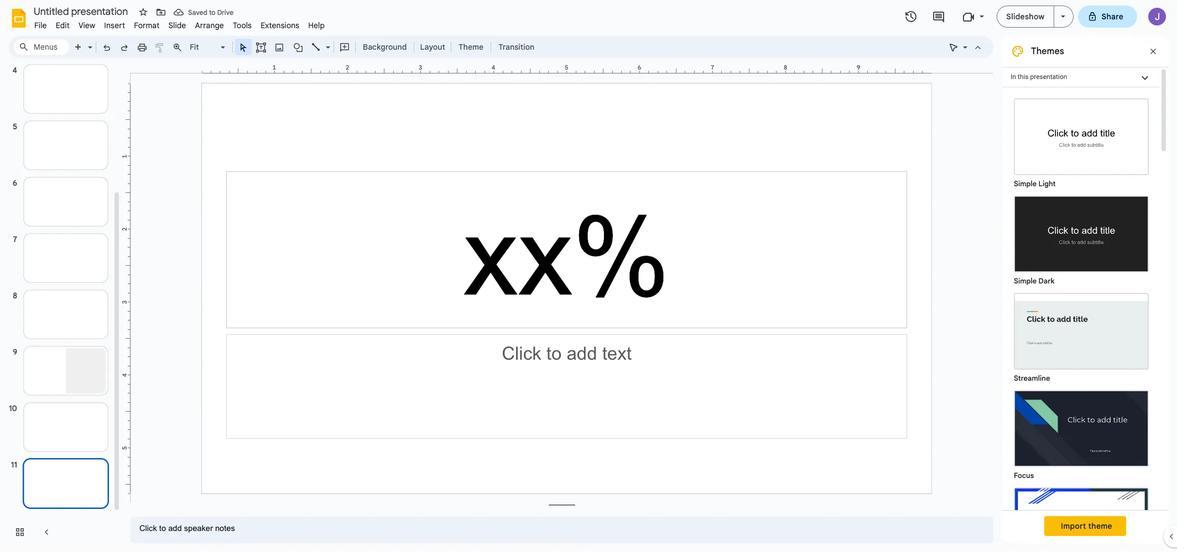 Task type: locate. For each thing, give the bounding box(es) containing it.
simple inside the simple light option
[[1014, 179, 1037, 189]]

format
[[134, 20, 160, 30]]

to
[[209, 8, 216, 16]]

Zoom field
[[187, 39, 230, 55]]

file menu item
[[30, 19, 51, 32]]

share
[[1102, 12, 1124, 22]]

1 vertical spatial simple
[[1014, 277, 1037, 286]]

view
[[79, 20, 95, 30]]

Zoom text field
[[188, 39, 219, 55]]

select line image
[[323, 40, 330, 44]]

arrange
[[195, 20, 224, 30]]

insert
[[104, 20, 125, 30]]

slideshow
[[1007, 12, 1045, 22]]

Simple Dark radio
[[1009, 190, 1155, 288]]

simple left dark
[[1014, 277, 1037, 286]]

themes section
[[1003, 36, 1169, 553]]

2 simple from the top
[[1014, 277, 1037, 286]]

live pointer settings image
[[961, 40, 968, 44]]

drive
[[217, 8, 234, 16]]

presentation options image
[[1061, 15, 1066, 18]]

theme
[[459, 42, 484, 52]]

slide menu item
[[164, 19, 191, 32]]

simple left 'light'
[[1014, 179, 1037, 189]]

Shift radio
[[1009, 483, 1155, 553]]

mode and view toolbar
[[945, 36, 987, 58]]

shape image
[[292, 39, 305, 55]]

transition button
[[494, 39, 540, 55]]

option group
[[1003, 87, 1160, 553]]

saved
[[188, 8, 207, 16]]

shift image
[[1016, 489, 1148, 553]]

extensions menu item
[[256, 19, 304, 32]]

menu bar
[[30, 14, 329, 33]]

edit menu item
[[51, 19, 74, 32]]

main toolbar
[[69, 39, 540, 55]]

new slide with layout image
[[85, 40, 92, 44]]

option group containing simple light
[[1003, 87, 1160, 553]]

option group inside themes section
[[1003, 87, 1160, 553]]

1 simple from the top
[[1014, 179, 1037, 189]]

simple light
[[1014, 179, 1056, 189]]

navigation
[[0, 0, 122, 553]]

menu bar containing file
[[30, 14, 329, 33]]

layout
[[420, 42, 445, 52]]

0 vertical spatial simple
[[1014, 179, 1037, 189]]

simple
[[1014, 179, 1037, 189], [1014, 277, 1037, 286]]

themes application
[[0, 0, 1178, 553]]

import
[[1062, 522, 1087, 532]]

themes
[[1032, 46, 1065, 57]]

slideshow button
[[997, 6, 1055, 28]]

simple inside simple dark radio
[[1014, 277, 1037, 286]]

slide
[[168, 20, 186, 30]]

Rename text field
[[30, 4, 134, 18]]



Task type: describe. For each thing, give the bounding box(es) containing it.
layout button
[[417, 39, 449, 55]]

this
[[1018, 73, 1029, 81]]

Menus field
[[14, 39, 69, 55]]

help menu item
[[304, 19, 329, 32]]

import theme button
[[1045, 517, 1127, 537]]

Streamline radio
[[1009, 288, 1155, 385]]

view menu item
[[74, 19, 100, 32]]

in this presentation tab
[[1003, 67, 1160, 87]]

edit
[[56, 20, 70, 30]]

Focus radio
[[1009, 385, 1155, 483]]

saved to drive button
[[171, 4, 236, 20]]

tools menu item
[[229, 19, 256, 32]]

share button
[[1078, 6, 1138, 28]]

Simple Light radio
[[1009, 93, 1155, 553]]

arrange menu item
[[191, 19, 229, 32]]

menu bar banner
[[0, 0, 1178, 553]]

tools
[[233, 20, 252, 30]]

insert menu item
[[100, 19, 130, 32]]

in this presentation
[[1011, 73, 1068, 81]]

file
[[34, 20, 47, 30]]

theme
[[1089, 522, 1113, 532]]

dark
[[1039, 277, 1055, 286]]

help
[[308, 20, 325, 30]]

streamline
[[1014, 374, 1051, 384]]

simple for simple dark
[[1014, 277, 1037, 286]]

simple dark
[[1014, 277, 1055, 286]]

theme button
[[454, 39, 489, 55]]

menu bar inside menu bar banner
[[30, 14, 329, 33]]

background button
[[358, 39, 412, 55]]

import theme
[[1062, 522, 1113, 532]]

background
[[363, 42, 407, 52]]

format menu item
[[130, 19, 164, 32]]

Star checkbox
[[136, 4, 151, 20]]

transition
[[499, 42, 535, 52]]

simple for simple light
[[1014, 179, 1037, 189]]

focus
[[1014, 472, 1034, 481]]

insert image image
[[273, 39, 286, 55]]

light
[[1039, 179, 1056, 189]]

extensions
[[261, 20, 300, 30]]

presentation
[[1031, 73, 1068, 81]]

saved to drive
[[188, 8, 234, 16]]

in
[[1011, 73, 1017, 81]]



Task type: vqa. For each thing, say whether or not it's contained in the screenshot.
Themes
yes



